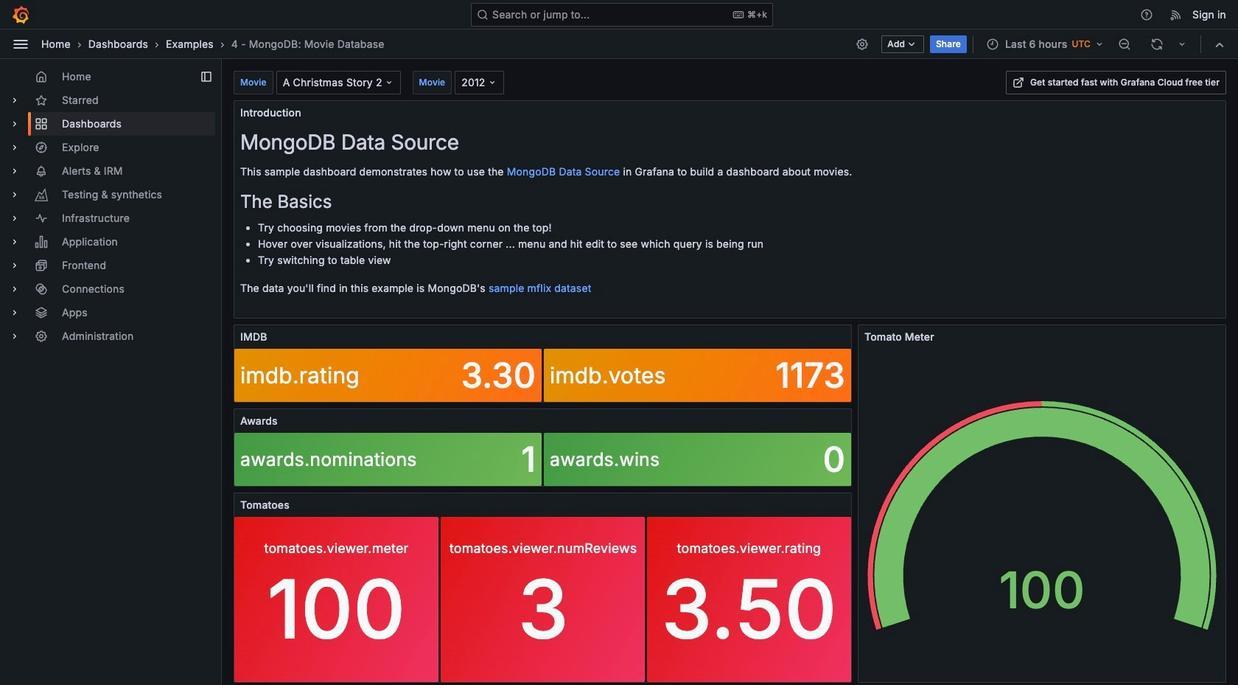 Task type: describe. For each thing, give the bounding box(es) containing it.
undock menu image
[[201, 71, 212, 83]]

news image
[[1170, 8, 1184, 21]]

expand section alerts & irm image
[[9, 165, 21, 177]]

expand section infrastructure image
[[9, 212, 21, 224]]

expand section administration image
[[9, 330, 21, 342]]

expand section connections image
[[9, 283, 21, 295]]

navigation element
[[0, 59, 221, 360]]

refresh dashboard image
[[1151, 37, 1164, 51]]

auto refresh turned off. choose refresh time interval image
[[1177, 38, 1189, 50]]

expand section dashboards image
[[9, 118, 21, 130]]



Task type: locate. For each thing, give the bounding box(es) containing it.
dashboard settings image
[[856, 37, 870, 51]]

expand section testing & synthetics image
[[9, 189, 21, 201]]

help image
[[1141, 8, 1154, 21]]

expand section starred image
[[9, 94, 21, 106]]

grafana image
[[12, 6, 29, 23]]

close menu image
[[12, 35, 29, 53]]

expand section apps image
[[9, 307, 21, 319]]

expand section application image
[[9, 236, 21, 248]]

expand section frontend image
[[9, 260, 21, 271]]

zoom out time range image
[[1119, 37, 1132, 51]]

expand section explore image
[[9, 142, 21, 153]]



Task type: vqa. For each thing, say whether or not it's contained in the screenshot.
Search or jump to... "FIELD"
no



